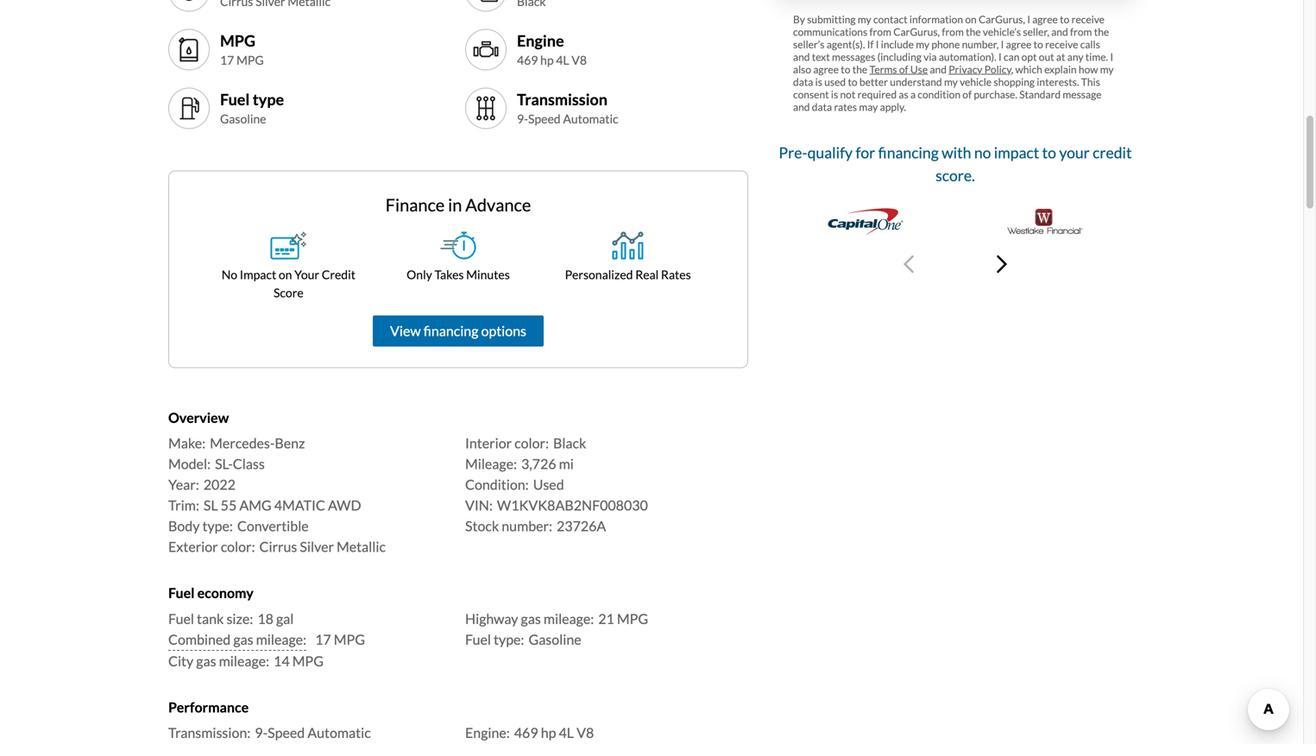 Task type: locate. For each thing, give the bounding box(es) containing it.
combined
[[168, 631, 231, 648]]

transmission 9-speed automatic
[[517, 90, 619, 126]]

trim:
[[168, 497, 199, 514]]

gasoline
[[220, 112, 266, 126], [529, 631, 582, 648]]

469 right "engine:"
[[514, 725, 539, 741]]

1 horizontal spatial 9-
[[517, 112, 528, 126]]

0 horizontal spatial 17
[[220, 53, 234, 67]]

0 vertical spatial hp
[[541, 53, 554, 67]]

on inside by submitting my contact information on cargurus, i agree to receive communications from cargurus, from the vehicle's seller, and from the seller's agent(s). if i include my phone number, i agree to receive calls and text messages (including via automation). i can opt out at any time. i also agree to the
[[966, 13, 977, 25]]

may
[[860, 100, 878, 113]]

the up the time.
[[1095, 25, 1110, 38]]

financing right for
[[879, 143, 939, 162]]

1 horizontal spatial of
[[963, 88, 972, 100]]

transmission:
[[168, 725, 251, 741]]

shopping
[[994, 75, 1035, 88]]

vehicle
[[960, 75, 992, 88]]

1 vertical spatial financing
[[424, 323, 479, 339]]

via
[[924, 50, 937, 63]]

to right used
[[848, 75, 858, 88]]

v8 inside engine 469 hp 4l v8
[[572, 53, 587, 67]]

contact
[[874, 13, 908, 25]]

1 horizontal spatial 17
[[315, 631, 331, 648]]

awd
[[328, 497, 361, 514]]

can
[[1004, 50, 1020, 63]]

1 vertical spatial color:
[[221, 539, 255, 555]]

chevron left image
[[904, 254, 914, 274]]

469 for engine:
[[514, 725, 539, 741]]

and right use
[[930, 63, 947, 75]]

with
[[942, 143, 972, 162]]

1 vertical spatial gasoline
[[529, 631, 582, 648]]

fuel up the combined
[[168, 610, 194, 627]]

0 horizontal spatial from
[[870, 25, 892, 38]]

number:
[[502, 518, 553, 535]]

fuel down 'highway'
[[465, 631, 491, 648]]

communications
[[794, 25, 868, 38]]

0 horizontal spatial type:
[[202, 518, 233, 535]]

speed
[[528, 112, 561, 126], [268, 725, 305, 741]]

mileage: down gal
[[256, 631, 307, 648]]

55
[[221, 497, 237, 514]]

condition
[[918, 88, 961, 100]]

benz
[[275, 435, 305, 452]]

which
[[1016, 63, 1043, 75]]

data down text
[[794, 75, 814, 88]]

type: down sl
[[202, 518, 233, 535]]

on up number,
[[966, 13, 977, 25]]

0 vertical spatial 9-
[[517, 112, 528, 126]]

2 horizontal spatial from
[[1071, 25, 1093, 38]]

1 horizontal spatial financing
[[879, 143, 939, 162]]

0 vertical spatial of
[[900, 63, 909, 75]]

on up score
[[279, 267, 292, 282]]

469 down engine
[[517, 53, 538, 67]]

1 horizontal spatial agree
[[1007, 38, 1032, 50]]

metallic
[[337, 539, 386, 555]]

1 vertical spatial hp
[[541, 725, 556, 741]]

color: up 3,726
[[515, 435, 549, 452]]

cargurus, up via
[[894, 25, 940, 38]]

receive up calls
[[1072, 13, 1105, 25]]

9- right transmission image
[[517, 112, 528, 126]]

gas
[[521, 610, 541, 627], [233, 631, 254, 648], [196, 653, 216, 670]]

fuel inside fuel tank size: 18 gal combined gas mileage: 17 mpg city gas mileage: 14 mpg
[[168, 610, 194, 627]]

by submitting my contact information on cargurus, i agree to receive communications from cargurus, from the vehicle's seller, and from the seller's agent(s). if i include my phone number, i agree to receive calls and text messages (including via automation). i can opt out at any time. i also agree to the
[[794, 13, 1114, 75]]

interior
[[465, 435, 512, 452]]

hp
[[541, 53, 554, 67], [541, 725, 556, 741]]

to right seller,
[[1061, 13, 1070, 25]]

1 vertical spatial speed
[[268, 725, 305, 741]]

mileage: inside "highway gas mileage: 21 mpg fuel type: gasoline"
[[544, 610, 594, 627]]

interests.
[[1037, 75, 1080, 88]]

1 horizontal spatial automatic
[[563, 112, 619, 126]]

fuel inside "highway gas mileage: 21 mpg fuel type: gasoline"
[[465, 631, 491, 648]]

1 vertical spatial automatic
[[308, 725, 371, 741]]

gas down size:
[[233, 631, 254, 648]]

4l for engine:
[[559, 725, 574, 741]]

financing
[[879, 143, 939, 162], [424, 323, 479, 339]]

17 inside fuel tank size: 18 gal combined gas mileage: 17 mpg city gas mileage: 14 mpg
[[315, 631, 331, 648]]

9- right transmission:
[[255, 725, 268, 741]]

cargurus, up number,
[[979, 13, 1026, 25]]

mpg
[[220, 31, 256, 50], [237, 53, 264, 67], [617, 610, 649, 627], [334, 631, 365, 648], [292, 653, 324, 670]]

chevron right image
[[997, 254, 1008, 274]]

gasoline inside fuel type gasoline
[[220, 112, 266, 126]]

mileage: left 21
[[544, 610, 594, 627]]

color: left cirrus
[[221, 539, 255, 555]]

better
[[860, 75, 889, 88]]

body
[[168, 518, 200, 535]]

is
[[816, 75, 823, 88], [832, 88, 839, 100]]

is left not
[[832, 88, 839, 100]]

0 vertical spatial gasoline
[[220, 112, 266, 126]]

14
[[274, 653, 290, 670]]

financing right "view"
[[424, 323, 479, 339]]

color:
[[515, 435, 549, 452], [221, 539, 255, 555]]

used
[[533, 476, 564, 493]]

agree
[[1033, 13, 1059, 25], [1007, 38, 1032, 50], [814, 63, 839, 75]]

the up automation).
[[966, 25, 981, 38]]

automatic inside the transmission 9-speed automatic
[[563, 112, 619, 126]]

4l down engine
[[556, 53, 570, 67]]

agree right also at right
[[814, 63, 839, 75]]

1 vertical spatial of
[[963, 88, 972, 100]]

(including
[[878, 50, 922, 63]]

engine:
[[465, 725, 510, 741]]

9- inside the transmission 9-speed automatic
[[517, 112, 528, 126]]

0 vertical spatial on
[[966, 13, 977, 25]]

type: down 'highway'
[[494, 631, 525, 648]]

from up automation).
[[942, 25, 964, 38]]

convertible
[[237, 518, 309, 535]]

gas down the combined
[[196, 653, 216, 670]]

terms of use and privacy policy
[[870, 63, 1012, 75]]

1 vertical spatial gas
[[233, 631, 254, 648]]

0 vertical spatial 469
[[517, 53, 538, 67]]

2 horizontal spatial agree
[[1033, 13, 1059, 25]]

w1kvk8ab2nf008030
[[497, 497, 648, 514]]

fuel for economy
[[168, 585, 195, 602]]

hp down engine
[[541, 53, 554, 67]]

i left can
[[999, 50, 1002, 63]]

0 horizontal spatial gas
[[196, 653, 216, 670]]

agree up the ,
[[1007, 38, 1032, 50]]

city
[[168, 653, 194, 670]]

0 horizontal spatial automatic
[[308, 725, 371, 741]]

make: mercedes-benz model: sl-class year: 2022 trim: sl 55 amg 4matic awd body type: convertible exterior color: cirrus silver metallic
[[168, 435, 386, 555]]

and
[[1052, 25, 1069, 38], [794, 50, 810, 63], [930, 63, 947, 75], [794, 100, 810, 113]]

financing inside pre-qualify for financing with no impact to your credit score.
[[879, 143, 939, 162]]

only
[[407, 267, 432, 282]]

0 horizontal spatial 9-
[[255, 725, 268, 741]]

from up any
[[1071, 25, 1093, 38]]

, which explain how my data is used to better understand my vehicle shopping interests. this consent is not required as a condition of purchase. standard message and data rates may apply.
[[794, 63, 1114, 113]]

0 horizontal spatial agree
[[814, 63, 839, 75]]

0 vertical spatial agree
[[1033, 13, 1059, 25]]

sl
[[204, 497, 218, 514]]

automation).
[[939, 50, 997, 63]]

exterior color image
[[175, 0, 203, 5]]

2 hp from the top
[[541, 725, 556, 741]]

17 inside the mpg 17 mpg
[[220, 53, 234, 67]]

0 horizontal spatial on
[[279, 267, 292, 282]]

i right vehicle's
[[1028, 13, 1031, 25]]

fuel left economy
[[168, 585, 195, 602]]

engine 469 hp 4l v8
[[517, 31, 587, 67]]

0 vertical spatial financing
[[879, 143, 939, 162]]

0 horizontal spatial of
[[900, 63, 909, 75]]

speed down transmission at left top
[[528, 112, 561, 126]]

speed inside the transmission 9-speed automatic
[[528, 112, 561, 126]]

financing inside button
[[424, 323, 479, 339]]

1 horizontal spatial from
[[942, 25, 964, 38]]

on inside no impact on your credit score
[[279, 267, 292, 282]]

1 vertical spatial on
[[279, 267, 292, 282]]

0 vertical spatial 17
[[220, 53, 234, 67]]

1 from from the left
[[870, 25, 892, 38]]

1 vertical spatial 17
[[315, 631, 331, 648]]

0 vertical spatial type:
[[202, 518, 233, 535]]

text
[[812, 50, 830, 63]]

and down also at right
[[794, 100, 810, 113]]

fuel type gasoline
[[220, 90, 284, 126]]

1 vertical spatial agree
[[1007, 38, 1032, 50]]

minutes
[[466, 267, 510, 282]]

1 vertical spatial 9-
[[255, 725, 268, 741]]

1 horizontal spatial type:
[[494, 631, 525, 648]]

hp right "engine:"
[[541, 725, 556, 741]]

from up (including
[[870, 25, 892, 38]]

0 vertical spatial gas
[[521, 610, 541, 627]]

to left your
[[1043, 143, 1057, 162]]

and right seller,
[[1052, 25, 1069, 38]]

2 horizontal spatial gas
[[521, 610, 541, 627]]

view financing options button
[[373, 316, 544, 347]]

0 horizontal spatial financing
[[424, 323, 479, 339]]

4l
[[556, 53, 570, 67], [559, 725, 574, 741]]

engine: 469 hp 4l v8
[[465, 725, 594, 741]]

0 horizontal spatial is
[[816, 75, 823, 88]]

of down the privacy
[[963, 88, 972, 100]]

of left use
[[900, 63, 909, 75]]

3 from from the left
[[1071, 25, 1093, 38]]

a
[[911, 88, 916, 100]]

mileage: left "14"
[[219, 653, 269, 670]]

0 horizontal spatial speed
[[268, 725, 305, 741]]

as
[[899, 88, 909, 100]]

fuel inside fuel type gasoline
[[220, 90, 250, 109]]

the left terms
[[853, 63, 868, 75]]

0 vertical spatial mileage:
[[544, 610, 594, 627]]

0 horizontal spatial color:
[[221, 539, 255, 555]]

agree up "out"
[[1033, 13, 1059, 25]]

0 horizontal spatial gasoline
[[220, 112, 266, 126]]

9- for transmission
[[517, 112, 528, 126]]

terms of use link
[[870, 63, 928, 75]]

0 vertical spatial automatic
[[563, 112, 619, 126]]

seller,
[[1024, 25, 1050, 38]]

1 horizontal spatial gasoline
[[529, 631, 582, 648]]

0 vertical spatial color:
[[515, 435, 549, 452]]

1 vertical spatial type:
[[494, 631, 525, 648]]

2 vertical spatial agree
[[814, 63, 839, 75]]

0 vertical spatial v8
[[572, 53, 587, 67]]

1 vertical spatial 469
[[514, 725, 539, 741]]

0 vertical spatial 4l
[[556, 53, 570, 67]]

4l right "engine:"
[[559, 725, 574, 741]]

your
[[1060, 143, 1090, 162]]

4l inside engine 469 hp 4l v8
[[556, 53, 570, 67]]

cargurus,
[[979, 13, 1026, 25], [894, 25, 940, 38]]

receive up explain
[[1046, 38, 1079, 50]]

policy
[[985, 63, 1012, 75]]

gasoline inside "highway gas mileage: 21 mpg fuel type: gasoline"
[[529, 631, 582, 648]]

agent(s).
[[827, 38, 866, 50]]

1 horizontal spatial color:
[[515, 435, 549, 452]]

hp inside engine 469 hp 4l v8
[[541, 53, 554, 67]]

2 vertical spatial gas
[[196, 653, 216, 670]]

21
[[599, 610, 615, 627]]

fuel left type in the top of the page
[[220, 90, 250, 109]]

1 horizontal spatial on
[[966, 13, 977, 25]]

469 for engine
[[517, 53, 538, 67]]

my left phone
[[916, 38, 930, 50]]

speed down "14"
[[268, 725, 305, 741]]

color: inside interior color: black mileage: 3,726 mi condition: used vin: w1kvk8ab2nf008030 stock number: 23726a
[[515, 435, 549, 452]]

1 horizontal spatial speed
[[528, 112, 561, 126]]

9- for transmission:
[[255, 725, 268, 741]]

phone
[[932, 38, 960, 50]]

gas right 'highway'
[[521, 610, 541, 627]]

performance
[[168, 699, 249, 716]]

0 vertical spatial data
[[794, 75, 814, 88]]

9-
[[517, 112, 528, 126], [255, 725, 268, 741]]

469 inside engine 469 hp 4l v8
[[517, 53, 538, 67]]

data left rates
[[812, 100, 833, 113]]

highway
[[465, 610, 519, 627]]

1 hp from the top
[[541, 53, 554, 67]]

is left used
[[816, 75, 823, 88]]

transmission
[[517, 90, 608, 109]]

information
[[910, 13, 964, 25]]

1 vertical spatial 4l
[[559, 725, 574, 741]]

1 vertical spatial v8
[[577, 725, 594, 741]]

0 vertical spatial speed
[[528, 112, 561, 126]]

credit
[[322, 267, 356, 282]]



Task type: describe. For each thing, give the bounding box(es) containing it.
automatic for transmission
[[563, 112, 619, 126]]

4matic
[[274, 497, 325, 514]]

privacy policy link
[[949, 63, 1012, 75]]

credit
[[1093, 143, 1133, 162]]

real
[[636, 267, 659, 282]]

speed for transmission:
[[268, 725, 305, 741]]

advance
[[466, 195, 531, 215]]

1 horizontal spatial gas
[[233, 631, 254, 648]]

score.
[[936, 166, 976, 184]]

also
[[794, 63, 812, 75]]

mpg 17 mpg
[[220, 31, 264, 67]]

year:
[[168, 476, 199, 493]]

fuel for type
[[220, 90, 250, 109]]

2022
[[204, 476, 236, 493]]

to left at in the right of the page
[[1034, 38, 1044, 50]]

no impact on your credit score
[[222, 267, 356, 300]]

terms
[[870, 63, 898, 75]]

my left vehicle in the right of the page
[[945, 75, 958, 88]]

score
[[274, 285, 304, 300]]

any
[[1068, 50, 1084, 63]]

18
[[258, 610, 274, 627]]

speed for transmission
[[528, 112, 561, 126]]

to inside ', which explain how my data is used to better understand my vehicle shopping interests. this consent is not required as a condition of purchase. standard message and data rates may apply.'
[[848, 75, 858, 88]]

type: inside make: mercedes-benz model: sl-class year: 2022 trim: sl 55 amg 4matic awd body type: convertible exterior color: cirrus silver metallic
[[202, 518, 233, 535]]

fuel tank size: 18 gal combined gas mileage: 17 mpg city gas mileage: 14 mpg
[[168, 610, 365, 670]]

gas inside "highway gas mileage: 21 mpg fuel type: gasoline"
[[521, 610, 541, 627]]

your
[[295, 267, 320, 282]]

i right the time.
[[1111, 50, 1114, 63]]

consent
[[794, 88, 830, 100]]

impact
[[995, 143, 1040, 162]]

to down agent(s).
[[841, 63, 851, 75]]

1 horizontal spatial the
[[966, 25, 981, 38]]

23726a
[[557, 518, 606, 535]]

mercedes-
[[210, 435, 275, 452]]

,
[[1012, 63, 1014, 75]]

3,726
[[522, 456, 557, 473]]

1 vertical spatial mileage:
[[256, 631, 307, 648]]

submitting
[[808, 13, 856, 25]]

class
[[233, 456, 265, 473]]

how
[[1079, 63, 1099, 75]]

understand
[[891, 75, 943, 88]]

of inside ', which explain how my data is used to better understand my vehicle shopping interests. this consent is not required as a condition of purchase. standard message and data rates may apply.'
[[963, 88, 972, 100]]

hp for engine
[[541, 53, 554, 67]]

my up if
[[858, 13, 872, 25]]

gal
[[276, 610, 294, 627]]

to inside pre-qualify for financing with no impact to your credit score.
[[1043, 143, 1057, 162]]

fuel type image
[[175, 95, 203, 122]]

mpg inside "highway gas mileage: 21 mpg fuel type: gasoline"
[[617, 610, 649, 627]]

message
[[1063, 88, 1102, 100]]

transmission image
[[472, 95, 500, 122]]

interior color: black mileage: 3,726 mi condition: used vin: w1kvk8ab2nf008030 stock number: 23726a
[[465, 435, 648, 535]]

at
[[1057, 50, 1066, 63]]

no
[[222, 267, 238, 282]]

no
[[975, 143, 992, 162]]

highway gas mileage: 21 mpg fuel type: gasoline
[[465, 610, 649, 648]]

1 horizontal spatial cargurus,
[[979, 13, 1026, 25]]

explain
[[1045, 63, 1077, 75]]

used
[[825, 75, 846, 88]]

stock
[[465, 518, 499, 535]]

fuel for tank
[[168, 610, 194, 627]]

purchase.
[[974, 88, 1018, 100]]

0 horizontal spatial cargurus,
[[894, 25, 940, 38]]

v8 for engine:
[[577, 725, 594, 741]]

mpg image
[[175, 36, 203, 63]]

silver
[[300, 539, 334, 555]]

number,
[[962, 38, 999, 50]]

time.
[[1086, 50, 1109, 63]]

not
[[841, 88, 856, 100]]

sl-
[[215, 456, 233, 473]]

impact
[[240, 267, 276, 282]]

black
[[554, 435, 587, 452]]

1 vertical spatial data
[[812, 100, 833, 113]]

rates
[[661, 267, 691, 282]]

vehicle's
[[983, 25, 1022, 38]]

automatic for transmission:
[[308, 725, 371, 741]]

standard
[[1020, 88, 1061, 100]]

v8 for engine
[[572, 53, 587, 67]]

and inside ', which explain how my data is used to better understand my vehicle shopping interests. this consent is not required as a condition of purchase. standard message and data rates may apply.'
[[794, 100, 810, 113]]

engine image
[[472, 36, 500, 63]]

4l for engine
[[556, 53, 570, 67]]

condition:
[[465, 476, 529, 493]]

my right how
[[1101, 63, 1114, 75]]

i right if
[[876, 38, 879, 50]]

economy
[[197, 585, 254, 602]]

include
[[881, 38, 914, 50]]

options
[[481, 323, 527, 339]]

pre-qualify for financing with no impact to your credit score. button
[[776, 134, 1136, 290]]

finance
[[386, 195, 445, 215]]

0 horizontal spatial the
[[853, 63, 868, 75]]

engine
[[517, 31, 564, 50]]

1 vertical spatial receive
[[1046, 38, 1079, 50]]

apply.
[[880, 100, 907, 113]]

2 horizontal spatial the
[[1095, 25, 1110, 38]]

privacy
[[949, 63, 983, 75]]

2 from from the left
[[942, 25, 964, 38]]

overview
[[168, 409, 229, 426]]

make:
[[168, 435, 206, 452]]

if
[[868, 38, 874, 50]]

i right number,
[[1001, 38, 1005, 50]]

0 vertical spatial receive
[[1072, 13, 1105, 25]]

only takes minutes
[[407, 267, 510, 282]]

color: inside make: mercedes-benz model: sl-class year: 2022 trim: sl 55 amg 4matic awd body type: convertible exterior color: cirrus silver metallic
[[221, 539, 255, 555]]

messages
[[832, 50, 876, 63]]

2 vertical spatial mileage:
[[219, 653, 269, 670]]

required
[[858, 88, 897, 100]]

for
[[856, 143, 876, 162]]

interior color image
[[472, 0, 500, 5]]

tank
[[197, 610, 224, 627]]

type: inside "highway gas mileage: 21 mpg fuel type: gasoline"
[[494, 631, 525, 648]]

opt
[[1022, 50, 1038, 63]]

transmission: 9-speed automatic
[[168, 725, 371, 741]]

pre-
[[779, 143, 808, 162]]

1 horizontal spatial is
[[832, 88, 839, 100]]

personalized
[[565, 267, 633, 282]]

this
[[1082, 75, 1101, 88]]

hp for engine:
[[541, 725, 556, 741]]

type
[[253, 90, 284, 109]]

and left text
[[794, 50, 810, 63]]

rates
[[835, 100, 858, 113]]

view financing options
[[390, 323, 527, 339]]

cirrus
[[260, 539, 297, 555]]

fuel economy
[[168, 585, 254, 602]]

calls
[[1081, 38, 1101, 50]]



Task type: vqa. For each thing, say whether or not it's contained in the screenshot.


